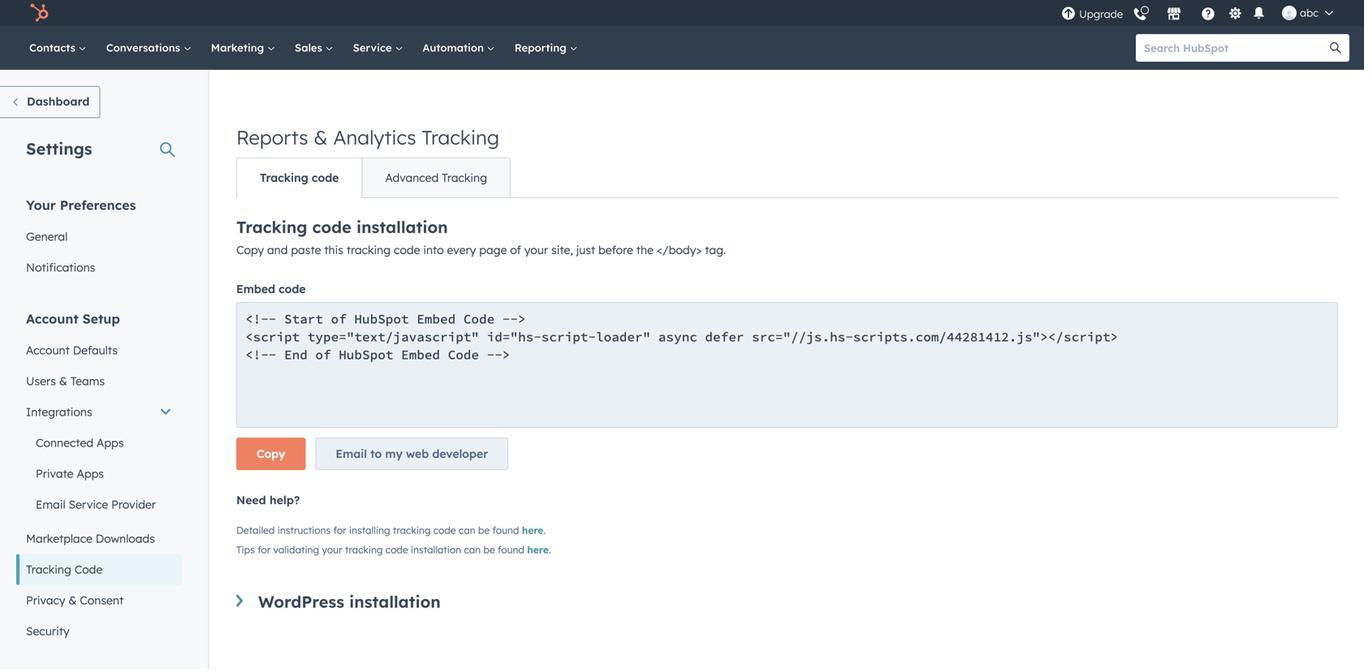 Task type: vqa. For each thing, say whether or not it's contained in the screenshot.
Open in a new tab
no



Task type: locate. For each thing, give the bounding box(es) containing it.
email inside account setup element
[[36, 497, 65, 512]]

email
[[336, 447, 367, 461], [36, 497, 65, 512]]

apps for private apps
[[77, 466, 104, 481]]

0 horizontal spatial service
[[69, 497, 108, 512]]

&
[[314, 125, 328, 149], [59, 374, 67, 388], [68, 593, 77, 607]]

installation
[[356, 217, 448, 237], [411, 544, 461, 556], [349, 592, 441, 612]]

security
[[26, 624, 70, 638]]

calling icon image
[[1133, 8, 1147, 22]]

account
[[26, 311, 78, 327], [26, 343, 70, 357]]

service
[[353, 41, 395, 54], [69, 497, 108, 512]]

can
[[459, 524, 475, 536], [464, 544, 481, 556]]

here
[[522, 524, 543, 536], [527, 544, 549, 556]]

and
[[267, 243, 288, 257]]

tracking up the privacy
[[26, 562, 71, 576]]

code down reports & analytics tracking
[[312, 171, 339, 185]]

tips
[[236, 544, 255, 556]]

2 horizontal spatial &
[[314, 125, 328, 149]]

private apps
[[36, 466, 104, 481]]

detailed
[[236, 524, 275, 536]]

tracking right installing at the left of the page
[[393, 524, 431, 536]]

for
[[333, 524, 346, 536], [258, 544, 271, 556]]

0 vertical spatial .
[[543, 524, 546, 536]]

reporting
[[515, 41, 570, 54]]

0 vertical spatial &
[[314, 125, 328, 149]]

abc button
[[1272, 0, 1343, 26]]

code down installing at the left of the page
[[386, 544, 408, 556]]

found
[[492, 524, 519, 536], [498, 544, 524, 556]]

tracking inside 'tracking code installation copy and paste this tracking code into every page of your site, just before the </body> tag.'
[[347, 243, 391, 257]]

2 vertical spatial installation
[[349, 592, 441, 612]]

tracking up advanced tracking
[[422, 125, 499, 149]]

& right the privacy
[[68, 593, 77, 607]]

downloads
[[96, 531, 155, 546]]

detailed instructions for installing tracking code can be found here . tips for validating your tracking code installation can be found here .
[[236, 524, 551, 556]]

& for teams
[[59, 374, 67, 388]]

& right 'users'
[[59, 374, 67, 388]]

1 horizontal spatial email
[[336, 447, 367, 461]]

1 vertical spatial &
[[59, 374, 67, 388]]

code
[[74, 562, 102, 576]]

1 vertical spatial email
[[36, 497, 65, 512]]

1 horizontal spatial .
[[549, 544, 551, 556]]

apps down integrations dropdown button
[[97, 436, 124, 450]]

consent
[[80, 593, 124, 607]]

copy left and
[[236, 243, 264, 257]]

2 account from the top
[[26, 343, 70, 357]]

reports & analytics tracking
[[236, 125, 499, 149]]

tracking right this
[[347, 243, 391, 257]]

1 horizontal spatial service
[[353, 41, 395, 54]]

validating
[[273, 544, 319, 556]]

1 vertical spatial here link
[[527, 544, 549, 556]]

code up this
[[312, 217, 351, 237]]

service link
[[343, 26, 413, 70]]

tracking inside advanced tracking link
[[442, 171, 487, 185]]

0 vertical spatial service
[[353, 41, 395, 54]]

& up tracking code
[[314, 125, 328, 149]]

0 horizontal spatial &
[[59, 374, 67, 388]]

service inside account setup element
[[69, 497, 108, 512]]

tracking code installation copy and paste this tracking code into every page of your site, just before the </body> tag.
[[236, 217, 726, 257]]

tracking
[[422, 125, 499, 149], [260, 171, 308, 185], [442, 171, 487, 185], [236, 217, 307, 237], [26, 562, 71, 576]]

1 horizontal spatial &
[[68, 593, 77, 607]]

account up account defaults
[[26, 311, 78, 327]]

0 vertical spatial apps
[[97, 436, 124, 450]]

tag.
[[705, 243, 726, 257]]

1 horizontal spatial your
[[524, 243, 548, 257]]

0 vertical spatial copy
[[236, 243, 264, 257]]

marketing link
[[201, 26, 285, 70]]

tracking inside 'tracking code installation copy and paste this tracking code into every page of your site, just before the </body> tag.'
[[236, 217, 307, 237]]

0 vertical spatial email
[[336, 447, 367, 461]]

tracking code link
[[16, 554, 182, 585]]

private apps link
[[16, 458, 182, 489]]

apps
[[97, 436, 124, 450], [77, 466, 104, 481]]

code inside tracking code link
[[312, 171, 339, 185]]

analytics
[[333, 125, 416, 149]]

apps for connected apps
[[97, 436, 124, 450]]

sales link
[[285, 26, 343, 70]]

1 vertical spatial tracking
[[393, 524, 431, 536]]

marketplaces button
[[1157, 0, 1191, 26]]

tracking right "advanced"
[[442, 171, 487, 185]]

menu containing abc
[[1060, 0, 1345, 26]]

code
[[312, 171, 339, 185], [312, 217, 351, 237], [394, 243, 420, 257], [279, 282, 306, 296], [433, 524, 456, 536], [386, 544, 408, 556]]

email inside button
[[336, 447, 367, 461]]

0 vertical spatial installation
[[356, 217, 448, 237]]

for right tips
[[258, 544, 271, 556]]

0 vertical spatial found
[[492, 524, 519, 536]]

your down instructions
[[322, 544, 342, 556]]

account defaults
[[26, 343, 118, 357]]

email left the to
[[336, 447, 367, 461]]

1 vertical spatial .
[[549, 544, 551, 556]]

here link for detailed instructions for installing tracking code can be found
[[522, 524, 543, 536]]

security link
[[16, 616, 182, 647]]

site,
[[551, 243, 573, 257]]

1 vertical spatial apps
[[77, 466, 104, 481]]

0 vertical spatial your
[[524, 243, 548, 257]]

into
[[423, 243, 444, 257]]

2 vertical spatial &
[[68, 593, 77, 607]]

private
[[36, 466, 74, 481]]

copy up "need help?"
[[257, 447, 285, 461]]

marketing
[[211, 41, 267, 54]]

email down "private"
[[36, 497, 65, 512]]

connected
[[36, 436, 93, 450]]

marketplaces image
[[1167, 7, 1181, 22]]

this
[[324, 243, 343, 257]]

0 vertical spatial here
[[522, 524, 543, 536]]

1 vertical spatial your
[[322, 544, 342, 556]]

your preferences element
[[16, 196, 182, 283]]

conversations link
[[96, 26, 201, 70]]

0 horizontal spatial .
[[543, 524, 546, 536]]

copy
[[236, 243, 264, 257], [257, 447, 285, 461]]

2 vertical spatial tracking
[[345, 544, 383, 556]]

0 vertical spatial here link
[[522, 524, 543, 536]]

notifications link
[[16, 252, 182, 283]]

1 vertical spatial service
[[69, 497, 108, 512]]

menu
[[1060, 0, 1345, 26]]

tracking up and
[[236, 217, 307, 237]]

1 vertical spatial found
[[498, 544, 524, 556]]

1 vertical spatial account
[[26, 343, 70, 357]]

0 horizontal spatial email
[[36, 497, 65, 512]]

service right sales link at the left of page
[[353, 41, 395, 54]]

defaults
[[73, 343, 118, 357]]

1 vertical spatial here
[[527, 544, 549, 556]]

need help?
[[236, 493, 300, 507]]

help image
[[1201, 7, 1216, 22]]

search button
[[1322, 34, 1349, 62]]

tracking down installing at the left of the page
[[345, 544, 383, 556]]

gary orlando image
[[1282, 6, 1297, 20]]

0 vertical spatial account
[[26, 311, 78, 327]]

account up 'users'
[[26, 343, 70, 357]]

tracking down reports
[[260, 171, 308, 185]]

1 horizontal spatial for
[[333, 524, 346, 536]]

your right of
[[524, 243, 548, 257]]

connected apps
[[36, 436, 124, 450]]

1 vertical spatial installation
[[411, 544, 461, 556]]

installing
[[349, 524, 390, 536]]

calling icon button
[[1126, 1, 1154, 25]]

installation inside detailed instructions for installing tracking code can be found here . tips for validating your tracking code installation can be found here .
[[411, 544, 461, 556]]

0 horizontal spatial for
[[258, 544, 271, 556]]

for left installing at the left of the page
[[333, 524, 346, 536]]

0 vertical spatial can
[[459, 524, 475, 536]]

account for account defaults
[[26, 343, 70, 357]]

apps up email service provider
[[77, 466, 104, 481]]

service down private apps link
[[69, 497, 108, 512]]

1 account from the top
[[26, 311, 78, 327]]

your inside 'tracking code installation copy and paste this tracking code into every page of your site, just before the </body> tag.'
[[524, 243, 548, 257]]

tracking
[[347, 243, 391, 257], [393, 524, 431, 536], [345, 544, 383, 556]]

0 horizontal spatial your
[[322, 544, 342, 556]]

tracking inside tracking code link
[[26, 562, 71, 576]]

navigation
[[236, 158, 511, 198]]

instructions
[[277, 524, 331, 536]]

email for email to my web developer
[[336, 447, 367, 461]]

email for email service provider
[[36, 497, 65, 512]]

0 vertical spatial tracking
[[347, 243, 391, 257]]

paste
[[291, 243, 321, 257]]

tracking for tracking code installation copy and paste this tracking code into every page of your site, just before the </body> tag.
[[236, 217, 307, 237]]

1 vertical spatial copy
[[257, 447, 285, 461]]

be
[[478, 524, 490, 536], [483, 544, 495, 556]]

tracking inside tracking code link
[[260, 171, 308, 185]]

advanced
[[385, 171, 439, 185]]

settings
[[26, 138, 92, 159]]



Task type: describe. For each thing, give the bounding box(es) containing it.
abc
[[1300, 6, 1319, 19]]

page
[[479, 243, 507, 257]]

hubspot image
[[29, 3, 49, 23]]

installation inside 'tracking code installation copy and paste this tracking code into every page of your site, just before the </body> tag.'
[[356, 217, 448, 237]]

help button
[[1194, 4, 1222, 22]]

copy inside 'tracking code installation copy and paste this tracking code into every page of your site, just before the </body> tag.'
[[236, 243, 264, 257]]

account setup
[[26, 311, 120, 327]]

privacy & consent
[[26, 593, 124, 607]]

users
[[26, 374, 56, 388]]

upgrade image
[[1061, 7, 1076, 22]]

0 vertical spatial for
[[333, 524, 346, 536]]

general
[[26, 229, 68, 244]]

embed code
[[236, 282, 306, 296]]

your
[[26, 197, 56, 213]]

tracking for tracking code
[[26, 562, 71, 576]]

tracking for tracking code
[[260, 171, 308, 185]]

Search HubSpot search field
[[1136, 34, 1335, 62]]

developer
[[432, 447, 488, 461]]

tracking code link
[[237, 158, 362, 197]]

contacts link
[[19, 26, 96, 70]]

hubspot link
[[19, 3, 61, 23]]

1 vertical spatial can
[[464, 544, 481, 556]]

privacy
[[26, 593, 65, 607]]

automation
[[423, 41, 487, 54]]

provider
[[111, 497, 156, 512]]

copy inside button
[[257, 447, 285, 461]]

wordpress
[[258, 592, 344, 612]]

web
[[406, 447, 429, 461]]

need
[[236, 493, 266, 507]]

my
[[385, 447, 403, 461]]

advanced tracking link
[[362, 158, 510, 197]]

the
[[636, 243, 654, 257]]

wordpress installation
[[258, 592, 441, 612]]

teams
[[71, 374, 105, 388]]

1 vertical spatial be
[[483, 544, 495, 556]]

settings link
[[1225, 4, 1246, 22]]

search image
[[1330, 42, 1341, 54]]

code right installing at the left of the page
[[433, 524, 456, 536]]

of
[[510, 243, 521, 257]]

privacy & consent link
[[16, 585, 182, 616]]

notifications
[[26, 260, 95, 274]]

0 vertical spatial be
[[478, 524, 490, 536]]

dashboard
[[27, 94, 90, 108]]

here link for tips for validating your tracking code installation can be found
[[527, 544, 549, 556]]

users & teams
[[26, 374, 105, 388]]

1 vertical spatial for
[[258, 544, 271, 556]]

embed code element
[[236, 302, 1338, 480]]

account setup element
[[16, 310, 182, 647]]

dashboard link
[[0, 86, 100, 118]]

reporting link
[[505, 26, 587, 70]]

your inside detailed instructions for installing tracking code can be found here . tips for validating your tracking code installation can be found here .
[[322, 544, 342, 556]]

code right embed
[[279, 282, 306, 296]]

conversations
[[106, 41, 183, 54]]

marketplace
[[26, 531, 92, 546]]

tracking code
[[260, 171, 339, 185]]

copy button
[[236, 438, 306, 470]]

& for consent
[[68, 593, 77, 607]]

settings image
[[1228, 7, 1243, 22]]

automation link
[[413, 26, 505, 70]]

marketplace downloads
[[26, 531, 155, 546]]

connected apps link
[[16, 427, 182, 458]]

marketplace downloads link
[[16, 523, 182, 554]]

integrations
[[26, 405, 92, 419]]

contacts
[[29, 41, 79, 54]]

general link
[[16, 221, 182, 252]]

tracking code
[[26, 562, 102, 576]]

reports
[[236, 125, 308, 149]]

help?
[[270, 493, 300, 507]]

notifications image
[[1252, 7, 1266, 22]]

code left into
[[394, 243, 420, 257]]

</body>
[[657, 243, 702, 257]]

email to my web developer
[[336, 447, 488, 461]]

embed
[[236, 282, 275, 296]]

to
[[370, 447, 382, 461]]

before
[[598, 243, 633, 257]]

advanced tracking
[[385, 171, 487, 185]]

sales
[[295, 41, 325, 54]]

notifications button
[[1249, 4, 1269, 22]]

every
[[447, 243, 476, 257]]

wordpress installation button
[[236, 592, 1338, 612]]

<!-- Start of HubSpot Embed Code --> <script type="text/javascript" id="hs-script-loader" async defer src="//js.hs-scripts.com/44281412.js"></script> <!-- End of HubSpot Embed Code --> text field
[[236, 302, 1338, 428]]

& for analytics
[[314, 125, 328, 149]]

account defaults link
[[16, 335, 182, 366]]

account for account setup
[[26, 311, 78, 327]]

email service provider
[[36, 497, 156, 512]]

navigation containing tracking code
[[236, 158, 511, 198]]

preferences
[[60, 197, 136, 213]]

caret image
[[236, 595, 243, 607]]

just
[[576, 243, 595, 257]]

email to my web developer button
[[315, 438, 508, 470]]

upgrade
[[1079, 7, 1123, 21]]

integrations button
[[16, 397, 182, 427]]

setup
[[82, 311, 120, 327]]



